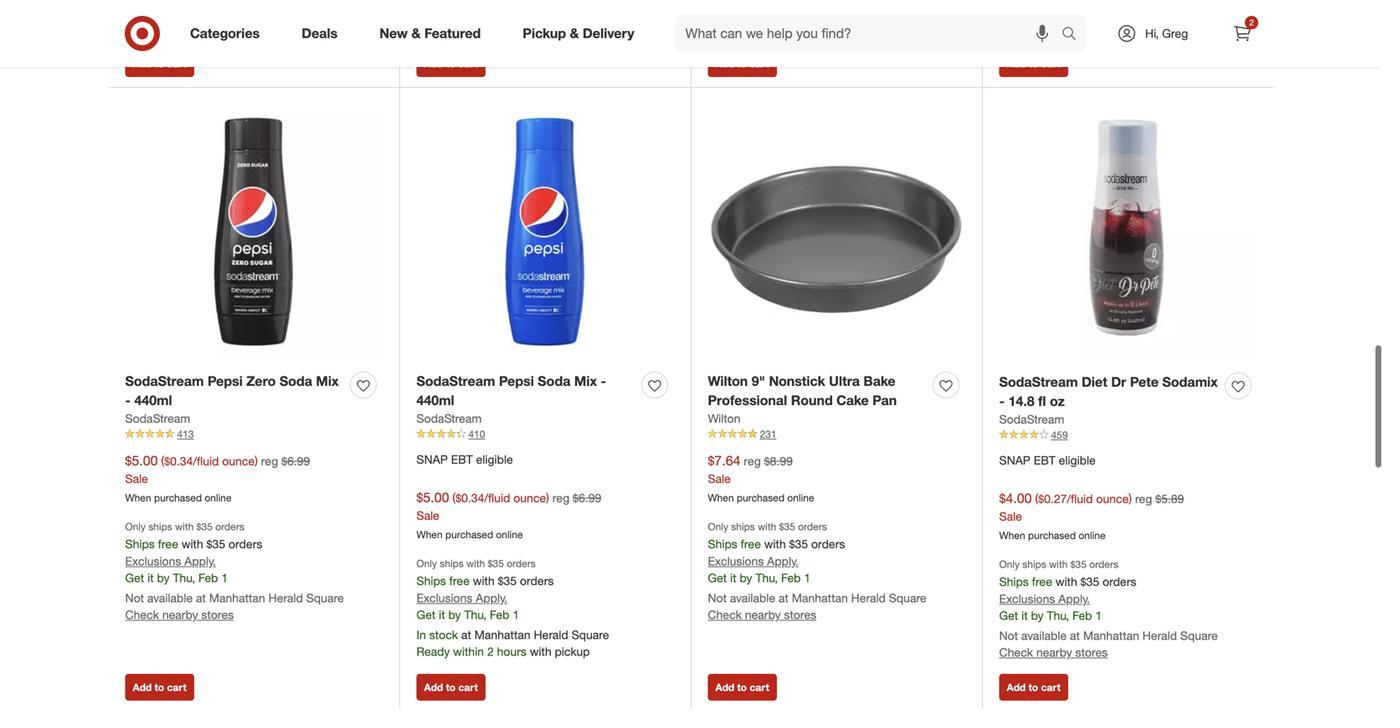 Task type: describe. For each thing, give the bounding box(es) containing it.
only for sodastream pepsi zero soda mix - 440ml
[[125, 521, 146, 533]]

sodastream pepsi zero soda mix - 440ml link
[[125, 372, 344, 410]]

hours inside only ships with $35 orders ships free with $35 orders exclusions apply. get it by thu, feb 1 in stock at  manhattan herald square ready within 2 hours with pickup
[[497, 645, 527, 659]]

it for sodastream pepsi zero soda mix - 440ml
[[148, 571, 154, 586]]

it for wilton 9" nonstick ultra bake professional round cake pan
[[731, 571, 737, 586]]

ready inside only ships with $35 orders ships free with $35 orders exclusions apply. get it by thu, feb 1 in stock at  manhattan herald square ready within 2 hours with pickup
[[417, 645, 450, 659]]

1 vertical spatial check nearby stores
[[417, 22, 525, 36]]

get for sodastream pepsi zero soda mix - 440ml
[[125, 571, 144, 586]]

( for sodastream pepsi soda mix - 440ml
[[453, 491, 456, 506]]

bake
[[864, 373, 896, 390]]

pan
[[873, 393, 897, 409]]

thu, for sodastream diet dr pete sodamix - 14.8 fl oz
[[1048, 609, 1070, 623]]

reg for sodastream pepsi soda mix - 440ml
[[553, 491, 570, 506]]

new & featured link
[[365, 15, 502, 52]]

reg for sodastream diet dr pete sodamix - 14.8 fl oz
[[1136, 492, 1153, 506]]

sale for sodastream diet dr pete sodamix - 14.8 fl oz
[[1000, 509, 1023, 524]]

cake
[[837, 393, 869, 409]]

440ml inside sodastream pepsi soda mix - 440ml
[[417, 393, 455, 409]]

exclusions for sodastream diet dr pete sodamix - 14.8 fl oz
[[1000, 592, 1056, 607]]

manhattan for dr
[[1084, 629, 1140, 644]]

) for dr
[[1129, 492, 1133, 506]]

$6.99 for sodastream pepsi zero soda mix - 440ml
[[282, 454, 310, 469]]

413
[[177, 428, 194, 441]]

459 link
[[1000, 428, 1259, 443]]

/fluid for soda
[[484, 491, 511, 506]]

get for wilton 9" nonstick ultra bake professional round cake pan
[[708, 571, 727, 586]]

soda inside sodastream pepsi zero soda mix - 440ml
[[280, 373, 312, 390]]

new
[[380, 25, 408, 42]]

1 for soda
[[513, 608, 519, 623]]

reg for sodastream pepsi zero soda mix - 440ml
[[261, 454, 278, 469]]

online inside the "$7.64 reg $8.99 sale when purchased online"
[[788, 492, 815, 504]]

sale for sodastream pepsi soda mix - 440ml
[[417, 508, 440, 523]]

wilton for wilton
[[708, 411, 741, 426]]

pickup inside only ships with $35 orders ships free with $35 orders exclusions apply. get it by thu, feb 1 in stock at  manhattan herald square ready within 2 hours with pickup
[[555, 645, 590, 659]]

dr
[[1112, 374, 1127, 391]]

$8.99
[[765, 454, 793, 469]]

$7.64
[[708, 453, 741, 469]]

only for wilton 9" nonstick ultra bake professional round cake pan
[[708, 521, 729, 533]]

231
[[760, 428, 777, 441]]

only ships with $35 orders ships free with $35 orders exclusions apply. get it by thu, feb 1 not available at manhattan herald square check nearby stores for $4.00
[[1000, 559, 1219, 660]]

sodastream link for sodastream pepsi soda mix - 440ml
[[417, 410, 482, 427]]

check inside not available at check nearby stores
[[125, 22, 159, 36]]

thu, for wilton 9" nonstick ultra bake professional round cake pan
[[756, 571, 778, 586]]

fl
[[1039, 393, 1047, 410]]

in
[[417, 628, 426, 643]]

$0.34 for -
[[164, 454, 193, 469]]

$7.64 reg $8.99 sale when purchased online
[[708, 453, 815, 504]]

) for zero
[[255, 454, 258, 469]]

exclusions apply. button for sodastream pepsi zero soda mix - 440ml
[[125, 553, 216, 570]]

delivery
[[583, 25, 635, 42]]

2 inside only ships with $35 orders ships free with $35 orders exclusions apply. get it by thu, feb 1 in stock at  manhattan herald square ready within 2 hours with pickup
[[488, 645, 494, 659]]

reg inside the "$7.64 reg $8.99 sale when purchased online"
[[744, 454, 761, 469]]

sale for sodastream pepsi zero soda mix - 440ml
[[125, 472, 148, 486]]

sodastream inside sodastream pepsi soda mix - 440ml
[[417, 373, 496, 390]]

exclusions apply. button for sodastream diet dr pete sodamix - 14.8 fl oz
[[1000, 591, 1091, 608]]

sale inside the "$7.64 reg $8.99 sale when purchased online"
[[708, 472, 731, 486]]

sodastream inside sodastream pepsi zero soda mix - 440ml
[[125, 373, 204, 390]]

) for soda
[[546, 491, 549, 506]]

zero
[[247, 373, 276, 390]]

within inside only ships with $35 orders ships free with $35 orders exclusions apply. get it by thu, feb 1 in stock at  manhattan herald square ready within 2 hours with pickup
[[453, 645, 484, 659]]

purchased inside the "$7.64 reg $8.99 sale when purchased online"
[[737, 492, 785, 504]]

sodamix
[[1163, 374, 1219, 391]]

1 horizontal spatial pickup
[[847, 4, 882, 18]]

459
[[1052, 429, 1069, 441]]

available for sodastream pepsi zero soda mix - 440ml
[[147, 591, 193, 606]]

not for sodastream diet dr pete sodamix - 14.8 fl oz
[[1000, 629, 1019, 644]]

search button
[[1055, 15, 1095, 55]]

2 horizontal spatial 2
[[1250, 17, 1255, 28]]

$4.00 ( $0.27 /fluid ounce ) reg $5.89 sale when purchased online
[[1000, 491, 1185, 542]]

ships for sodastream pepsi soda mix - 440ml
[[440, 558, 464, 570]]

featured
[[425, 25, 481, 42]]

deals
[[302, 25, 338, 42]]

ships for sodastream diet dr pete sodamix - 14.8 fl oz
[[1000, 575, 1029, 589]]

it for sodastream diet dr pete sodamix - 14.8 fl oz
[[1022, 609, 1028, 623]]

when inside the "$7.64 reg $8.99 sale when purchased online"
[[708, 492, 734, 504]]

1 horizontal spatial 2
[[779, 4, 786, 18]]

online for sodastream pepsi zero soda mix - 440ml
[[205, 492, 232, 504]]

online for sodastream pepsi soda mix - 440ml
[[496, 528, 523, 541]]

only for sodastream pepsi soda mix - 440ml
[[417, 558, 437, 570]]

oz
[[1050, 393, 1065, 410]]

$4.00
[[1000, 491, 1033, 507]]

free for sodastream pepsi soda mix - 440ml
[[450, 574, 470, 588]]

at inside not available at check nearby stores
[[196, 5, 206, 19]]

$5.00 ( $0.34 /fluid ounce ) reg $6.99 sale when purchased online for soda
[[417, 490, 602, 541]]

nonstick
[[769, 373, 826, 390]]

at for 14.8
[[1071, 629, 1081, 644]]

square for wilton 9" nonstick ultra bake professional round cake pan
[[889, 591, 927, 606]]

ready within 2 hours with pickup
[[708, 4, 882, 18]]

sodastream inside sodastream diet dr pete sodamix - 14.8 fl oz
[[1000, 374, 1079, 391]]

pickup
[[523, 25, 566, 42]]

by for sodastream diet dr pete sodamix - 14.8 fl oz
[[1032, 609, 1044, 623]]

$5.89
[[1156, 492, 1185, 506]]

- inside sodastream pepsi soda mix - 440ml
[[601, 373, 607, 390]]

purchased for sodastream diet dr pete sodamix - 14.8 fl oz
[[1029, 529, 1077, 542]]

- for sodastream diet dr pete sodamix - 14.8 fl oz
[[1000, 393, 1005, 410]]

not for wilton 9" nonstick ultra bake professional round cake pan
[[708, 591, 727, 606]]

$0.27
[[1039, 492, 1068, 506]]

eligible for $5.00
[[476, 452, 513, 467]]

it for sodastream pepsi soda mix - 440ml
[[439, 608, 445, 623]]

( for sodastream diet dr pete sodamix - 14.8 fl oz
[[1036, 492, 1039, 506]]

0 vertical spatial ready
[[708, 4, 742, 18]]

exclusions for wilton 9" nonstick ultra bake professional round cake pan
[[708, 554, 764, 569]]

14.8
[[1009, 393, 1035, 410]]

$5.00 for 440ml
[[417, 490, 449, 506]]

ultra
[[829, 373, 860, 390]]

$5.00 ( $0.34 /fluid ounce ) reg $6.99 sale when purchased online for zero
[[125, 453, 310, 504]]

not for sodastream pepsi zero soda mix - 440ml
[[125, 591, 144, 606]]

1 for dr
[[1096, 609, 1103, 623]]

get for sodastream diet dr pete sodamix - 14.8 fl oz
[[1000, 609, 1019, 623]]

snap ebt eligible for $5.00
[[417, 452, 513, 467]]

manhattan for zero
[[209, 591, 265, 606]]

categories
[[190, 25, 260, 42]]



Task type: locate. For each thing, give the bounding box(es) containing it.
orders
[[215, 521, 244, 533], [799, 521, 828, 533], [229, 537, 263, 552], [812, 537, 846, 552], [507, 558, 536, 570], [1090, 559, 1119, 571], [520, 574, 554, 588], [1103, 575, 1137, 589]]

0 vertical spatial check nearby stores
[[1000, 5, 1108, 19]]

wilton inside wilton 9" nonstick ultra bake professional round cake pan
[[708, 373, 748, 390]]

pepsi inside sodastream pepsi zero soda mix - 440ml
[[208, 373, 243, 390]]

& for new
[[412, 25, 421, 42]]

1 for zero
[[221, 571, 228, 586]]

hours
[[789, 4, 818, 18], [497, 645, 527, 659]]

wilton 9" nonstick ultra bake professional round cake pan link
[[708, 372, 927, 410]]

1 wilton from the top
[[708, 373, 748, 390]]

free
[[158, 537, 178, 552], [741, 537, 761, 552], [450, 574, 470, 588], [1033, 575, 1053, 589]]

ships for sodastream pepsi zero soda mix - 440ml
[[125, 537, 155, 552]]

reg down the 410 "link"
[[553, 491, 570, 506]]

413 link
[[125, 427, 383, 442]]

1 horizontal spatial -
[[601, 373, 607, 390]]

1 horizontal spatial mix
[[575, 373, 597, 390]]

check nearby stores right new
[[417, 22, 525, 36]]

reg down 413 link at bottom
[[261, 454, 278, 469]]

herald for sodastream pepsi zero soda mix - 440ml
[[269, 591, 303, 606]]

with
[[822, 4, 843, 18], [175, 521, 194, 533], [758, 521, 777, 533], [182, 537, 203, 552], [765, 537, 786, 552], [467, 558, 485, 570], [1050, 559, 1068, 571], [473, 574, 495, 588], [1056, 575, 1078, 589], [530, 645, 552, 659]]

apply.
[[185, 554, 216, 569], [768, 554, 799, 569], [476, 591, 508, 606], [1059, 592, 1091, 607]]

reg inside $4.00 ( $0.27 /fluid ounce ) reg $5.89 sale when purchased online
[[1136, 492, 1153, 506]]

check nearby stores
[[1000, 5, 1108, 19], [417, 22, 525, 36]]

free inside only ships with $35 orders ships free with $35 orders exclusions apply. get it by thu, feb 1 in stock at  manhattan herald square ready within 2 hours with pickup
[[450, 574, 470, 588]]

by for sodastream pepsi zero soda mix - 440ml
[[157, 571, 170, 586]]

reg
[[261, 454, 278, 469], [744, 454, 761, 469], [553, 491, 570, 506], [1136, 492, 1153, 506]]

online for sodastream diet dr pete sodamix - 14.8 fl oz
[[1079, 529, 1106, 542]]

- for sodastream pepsi zero soda mix - 440ml
[[125, 393, 131, 409]]

) inside $4.00 ( $0.27 /fluid ounce ) reg $5.89 sale when purchased online
[[1129, 492, 1133, 506]]

apply. for wilton 9" nonstick ultra bake professional round cake pan
[[768, 554, 799, 569]]

snap ebt eligible
[[417, 452, 513, 467], [1000, 453, 1096, 468]]

snap for $4.00
[[1000, 453, 1031, 468]]

when for sodastream diet dr pete sodamix - 14.8 fl oz
[[1000, 529, 1026, 542]]

square
[[306, 591, 344, 606], [889, 591, 927, 606], [572, 628, 610, 643], [1181, 629, 1219, 644]]

1 horizontal spatial hours
[[789, 4, 818, 18]]

manhattan
[[209, 591, 265, 606], [792, 591, 848, 606], [475, 628, 531, 643], [1084, 629, 1140, 644]]

$0.34 down "410"
[[456, 491, 484, 506]]

& right 'pickup'
[[570, 25, 579, 42]]

hi,
[[1146, 26, 1160, 41]]

- inside sodastream diet dr pete sodamix - 14.8 fl oz
[[1000, 393, 1005, 410]]

1 mix from the left
[[316, 373, 339, 390]]

feb for sodastream pepsi soda mix - 440ml
[[490, 608, 510, 623]]

nearby
[[1037, 5, 1073, 19], [162, 22, 198, 36], [454, 22, 490, 36], [162, 608, 198, 623], [745, 608, 781, 623], [1037, 646, 1073, 660]]

2 horizontal spatial (
[[1036, 492, 1039, 506]]

0 vertical spatial $5.00
[[125, 453, 158, 469]]

$35
[[197, 521, 213, 533], [780, 521, 796, 533], [207, 537, 225, 552], [790, 537, 808, 552], [488, 558, 504, 570], [1071, 559, 1087, 571], [498, 574, 517, 588], [1081, 575, 1100, 589]]

by for wilton 9" nonstick ultra bake professional round cake pan
[[740, 571, 753, 586]]

available for wilton 9" nonstick ultra bake professional round cake pan
[[730, 591, 776, 606]]

categories link
[[176, 15, 281, 52]]

cart
[[167, 58, 187, 70], [459, 58, 478, 70], [750, 58, 770, 70], [1042, 58, 1061, 70], [167, 682, 187, 694], [459, 682, 478, 694], [750, 682, 770, 694], [1042, 682, 1061, 694]]

eligible down 459 in the bottom right of the page
[[1059, 453, 1096, 468]]

0 horizontal spatial hours
[[497, 645, 527, 659]]

pepsi
[[208, 373, 243, 390], [499, 373, 534, 390]]

ships for wilton 9" nonstick ultra bake professional round cake pan
[[708, 537, 738, 552]]

0 horizontal spatial eligible
[[476, 452, 513, 467]]

new & featured
[[380, 25, 481, 42]]

available inside not available at check nearby stores
[[147, 5, 193, 19]]

eligible down "410"
[[476, 452, 513, 467]]

manhattan for nonstick
[[792, 591, 848, 606]]

snap ebt eligible for $4.00
[[1000, 453, 1096, 468]]

2 link
[[1225, 15, 1262, 52]]

2 horizontal spatial sodastream link
[[1000, 411, 1065, 428]]

1 horizontal spatial soda
[[538, 373, 571, 390]]

0 horizontal spatial check nearby stores
[[417, 22, 525, 36]]

)
[[255, 454, 258, 469], [546, 491, 549, 506], [1129, 492, 1133, 506]]

purchased for sodastream pepsi soda mix - 440ml
[[446, 528, 493, 541]]

sodastream link for sodastream pepsi zero soda mix - 440ml
[[125, 410, 190, 427]]

sodastream pepsi soda mix - 440ml
[[417, 373, 607, 409]]

sodastream pepsi soda mix - 440ml link
[[417, 372, 635, 410]]

greg
[[1163, 26, 1189, 41]]

1 horizontal spatial &
[[570, 25, 579, 42]]

/fluid down the 413
[[193, 454, 219, 469]]

1 horizontal spatial snap
[[1000, 453, 1031, 468]]

0 horizontal spatial pepsi
[[208, 373, 243, 390]]

free for sodastream pepsi zero soda mix - 440ml
[[158, 537, 178, 552]]

purchased
[[154, 492, 202, 504], [737, 492, 785, 504], [446, 528, 493, 541], [1029, 529, 1077, 542]]

1 horizontal spatial 440ml
[[417, 393, 455, 409]]

1 horizontal spatial (
[[453, 491, 456, 506]]

thu, for sodastream pepsi zero soda mix - 440ml
[[173, 571, 195, 586]]

stock
[[430, 628, 458, 643]]

0 vertical spatial $6.99
[[282, 454, 310, 469]]

2 pepsi from the left
[[499, 373, 534, 390]]

ounce for dr
[[1097, 492, 1129, 506]]

mix up the 410 "link"
[[575, 373, 597, 390]]

0 horizontal spatial $6.99
[[282, 454, 310, 469]]

$6.99 down the 410 "link"
[[573, 491, 602, 506]]

add to cart button
[[125, 50, 194, 77], [417, 50, 486, 77], [708, 50, 777, 77], [1000, 50, 1069, 77], [125, 675, 194, 701], [417, 675, 486, 701], [708, 675, 777, 701], [1000, 675, 1069, 701]]

manhattan inside only ships with $35 orders ships free with $35 orders exclusions apply. get it by thu, feb 1 in stock at  manhattan herald square ready within 2 hours with pickup
[[475, 628, 531, 643]]

purchased inside $4.00 ( $0.27 /fluid ounce ) reg $5.89 sale when purchased online
[[1029, 529, 1077, 542]]

ounce down the 410 "link"
[[514, 491, 546, 506]]

ounce left '$5.89'
[[1097, 492, 1129, 506]]

soda right zero
[[280, 373, 312, 390]]

ebt for $4.00
[[1034, 453, 1056, 468]]

0 horizontal spatial )
[[255, 454, 258, 469]]

snap for $5.00
[[417, 452, 448, 467]]

2 440ml from the left
[[417, 393, 455, 409]]

1 vertical spatial wilton
[[708, 411, 741, 426]]

pepsi inside sodastream pepsi soda mix - 440ml
[[499, 373, 534, 390]]

( inside $4.00 ( $0.27 /fluid ounce ) reg $5.89 sale when purchased online
[[1036, 492, 1039, 506]]

at for round
[[779, 591, 789, 606]]

ships
[[149, 521, 172, 533], [732, 521, 755, 533], [440, 558, 464, 570], [1023, 559, 1047, 571]]

1 horizontal spatial check nearby stores
[[1000, 5, 1108, 19]]

1 horizontal spatial within
[[745, 4, 776, 18]]

1 horizontal spatial ebt
[[1034, 453, 1056, 468]]

within
[[745, 4, 776, 18], [453, 645, 484, 659]]

1 inside only ships with $35 orders ships free with $35 orders exclusions apply. get it by thu, feb 1 in stock at  manhattan herald square ready within 2 hours with pickup
[[513, 608, 519, 623]]

ounce
[[222, 454, 255, 469], [514, 491, 546, 506], [1097, 492, 1129, 506]]

1 horizontal spatial only ships with $35 orders ships free with $35 orders exclusions apply. get it by thu, feb 1 not available at manhattan herald square check nearby stores
[[708, 521, 927, 623]]

$6.99 for sodastream pepsi soda mix - 440ml
[[573, 491, 602, 506]]

only inside only ships with $35 orders ships free with $35 orders exclusions apply. get it by thu, feb 1 in stock at  manhattan herald square ready within 2 hours with pickup
[[417, 558, 437, 570]]

2 horizontal spatial ounce
[[1097, 492, 1129, 506]]

ounce down 413 link at bottom
[[222, 454, 255, 469]]

exclusions inside only ships with $35 orders ships free with $35 orders exclusions apply. get it by thu, feb 1 in stock at  manhattan herald square ready within 2 hours with pickup
[[417, 591, 473, 606]]

1 horizontal spatial $0.34
[[456, 491, 484, 506]]

0 vertical spatial within
[[745, 4, 776, 18]]

when inside $4.00 ( $0.27 /fluid ounce ) reg $5.89 sale when purchased online
[[1000, 529, 1026, 542]]

2 & from the left
[[570, 25, 579, 42]]

apply. for sodastream diet dr pete sodamix - 14.8 fl oz
[[1059, 592, 1091, 607]]

ships inside only ships with $35 orders ships free with $35 orders exclusions apply. get it by thu, feb 1 in stock at  manhattan herald square ready within 2 hours with pickup
[[440, 558, 464, 570]]

sodastream pepsi soda mix - 440ml image
[[417, 104, 675, 362], [417, 104, 675, 362]]

thu,
[[173, 571, 195, 586], [756, 571, 778, 586], [464, 608, 487, 623], [1048, 609, 1070, 623]]

herald inside only ships with $35 orders ships free with $35 orders exclusions apply. get it by thu, feb 1 in stock at  manhattan herald square ready within 2 hours with pickup
[[534, 628, 569, 643]]

2 mix from the left
[[575, 373, 597, 390]]

only ships with $35 orders ships free with $35 orders exclusions apply. get it by thu, feb 1 not available at manhattan herald square check nearby stores for $7.64
[[708, 521, 927, 623]]

What can we help you find? suggestions appear below search field
[[676, 15, 1066, 52]]

1 & from the left
[[412, 25, 421, 42]]

1 440ml from the left
[[134, 393, 172, 409]]

$5.00 for -
[[125, 453, 158, 469]]

1 pepsi from the left
[[208, 373, 243, 390]]

check
[[1000, 5, 1034, 19], [125, 22, 159, 36], [417, 22, 451, 36], [125, 608, 159, 623], [708, 608, 742, 623], [1000, 646, 1034, 660]]

wilton 9" nonstick ultra bake professional round cake pan
[[708, 373, 897, 409]]

9"
[[752, 373, 766, 390]]

2 horizontal spatial /fluid
[[1068, 492, 1094, 506]]

manhattan for soda
[[475, 628, 531, 643]]

ebt down 459 in the bottom right of the page
[[1034, 453, 1056, 468]]

get for sodastream pepsi soda mix - 440ml
[[417, 608, 436, 623]]

$6.99 down 413 link at bottom
[[282, 454, 310, 469]]

professional
[[708, 393, 788, 409]]

0 horizontal spatial ready
[[417, 645, 450, 659]]

1 horizontal spatial $6.99
[[573, 491, 602, 506]]

wilton
[[708, 373, 748, 390], [708, 411, 741, 426]]

not inside not available at check nearby stores
[[125, 5, 144, 19]]

by for sodastream pepsi soda mix - 440ml
[[449, 608, 461, 623]]

soda up the 410 "link"
[[538, 373, 571, 390]]

snap ebt eligible down "410"
[[417, 452, 513, 467]]

exclusions for sodastream pepsi soda mix - 440ml
[[417, 591, 473, 606]]

free for sodastream diet dr pete sodamix - 14.8 fl oz
[[1033, 575, 1053, 589]]

) left '$5.89'
[[1129, 492, 1133, 506]]

herald for sodastream pepsi soda mix - 440ml
[[534, 628, 569, 643]]

only ships with $35 orders ships free with $35 orders exclusions apply. get it by thu, feb 1 not available at manhattan herald square check nearby stores
[[125, 521, 344, 623], [708, 521, 927, 623], [1000, 559, 1219, 660]]

0 vertical spatial hours
[[789, 4, 818, 18]]

1 horizontal spatial $5.00 ( $0.34 /fluid ounce ) reg $6.99 sale when purchased online
[[417, 490, 602, 541]]

ships for sodastream diet dr pete sodamix - 14.8 fl oz
[[1023, 559, 1047, 571]]

pepsi up the 410 "link"
[[499, 373, 534, 390]]

0 horizontal spatial ounce
[[222, 454, 255, 469]]

0 horizontal spatial snap ebt eligible
[[417, 452, 513, 467]]

check nearby stores up 'search'
[[1000, 5, 1108, 19]]

2 horizontal spatial -
[[1000, 393, 1005, 410]]

diet
[[1082, 374, 1108, 391]]

pickup & delivery link
[[509, 15, 656, 52]]

pete
[[1131, 374, 1159, 391]]

1 vertical spatial hours
[[497, 645, 527, 659]]

ounce for soda
[[514, 491, 546, 506]]

feb inside only ships with $35 orders ships free with $35 orders exclusions apply. get it by thu, feb 1 in stock at  manhattan herald square ready within 2 hours with pickup
[[490, 608, 510, 623]]

2 soda from the left
[[538, 373, 571, 390]]

1 horizontal spatial ready
[[708, 4, 742, 18]]

at for 440ml
[[196, 591, 206, 606]]

pepsi for zero
[[208, 373, 243, 390]]

snap ebt eligible down 459 in the bottom right of the page
[[1000, 453, 1096, 468]]

0 horizontal spatial 440ml
[[134, 393, 172, 409]]

round
[[791, 393, 833, 409]]

sodastream diet dr pete sodamix - 14.8 fl oz
[[1000, 374, 1219, 410]]

1 vertical spatial $0.34
[[456, 491, 484, 506]]

$5.00
[[125, 453, 158, 469], [417, 490, 449, 506]]

wilton down professional
[[708, 411, 741, 426]]

/fluid inside $4.00 ( $0.27 /fluid ounce ) reg $5.89 sale when purchased online
[[1068, 492, 1094, 506]]

1 vertical spatial $5.00
[[417, 490, 449, 506]]

1 vertical spatial $6.99
[[573, 491, 602, 506]]

(
[[161, 454, 164, 469], [453, 491, 456, 506], [1036, 492, 1039, 506]]

feb for wilton 9" nonstick ultra bake professional round cake pan
[[782, 571, 801, 586]]

when for sodastream pepsi soda mix - 440ml
[[417, 528, 443, 541]]

0 horizontal spatial sodastream link
[[125, 410, 190, 427]]

sodastream link for sodastream diet dr pete sodamix - 14.8 fl oz
[[1000, 411, 1065, 428]]

square inside only ships with $35 orders ships free with $35 orders exclusions apply. get it by thu, feb 1 in stock at  manhattan herald square ready within 2 hours with pickup
[[572, 628, 610, 643]]

soda inside sodastream pepsi soda mix - 440ml
[[538, 373, 571, 390]]

square for sodastream pepsi soda mix - 440ml
[[572, 628, 610, 643]]

mix right zero
[[316, 373, 339, 390]]

sodastream pepsi zero soda mix - 440ml image
[[125, 104, 383, 362], [125, 104, 383, 362]]

to
[[155, 58, 164, 70], [446, 58, 456, 70], [738, 58, 747, 70], [1029, 58, 1039, 70], [155, 682, 164, 694], [446, 682, 456, 694], [738, 682, 747, 694], [1029, 682, 1039, 694]]

mix inside sodastream pepsi soda mix - 440ml
[[575, 373, 597, 390]]

1 vertical spatial ready
[[417, 645, 450, 659]]

1 vertical spatial pickup
[[555, 645, 590, 659]]

wilton 9" nonstick ultra bake professional round cake pan image
[[708, 104, 966, 362], [708, 104, 966, 362]]

231 link
[[708, 427, 966, 442]]

exclusions apply. button
[[125, 553, 216, 570], [708, 553, 799, 570], [417, 590, 508, 607], [1000, 591, 1091, 608]]

sale
[[125, 472, 148, 486], [708, 472, 731, 486], [417, 508, 440, 523], [1000, 509, 1023, 524]]

search
[[1055, 27, 1095, 43]]

purchased for sodastream pepsi zero soda mix - 440ml
[[154, 492, 202, 504]]

herald for sodastream diet dr pete sodamix - 14.8 fl oz
[[1143, 629, 1178, 644]]

0 horizontal spatial soda
[[280, 373, 312, 390]]

0 horizontal spatial 2
[[488, 645, 494, 659]]

2 wilton from the top
[[708, 411, 741, 426]]

ships for sodastream pepsi zero soda mix - 440ml
[[149, 521, 172, 533]]

eligible
[[476, 452, 513, 467], [1059, 453, 1096, 468]]

when for sodastream pepsi zero soda mix - 440ml
[[125, 492, 151, 504]]

eligible for $4.00
[[1059, 453, 1096, 468]]

nearby inside not available at check nearby stores
[[162, 22, 198, 36]]

& for pickup
[[570, 25, 579, 42]]

/fluid right $4.00
[[1068, 492, 1094, 506]]

sodastream pepsi zero soda mix - 440ml
[[125, 373, 339, 409]]

/fluid for dr
[[1068, 492, 1094, 506]]

sodastream diet dr pete sodamix - 14.8 fl oz image
[[1000, 104, 1259, 363], [1000, 104, 1259, 363]]

410
[[469, 428, 485, 441]]

- inside sodastream pepsi zero soda mix - 440ml
[[125, 393, 131, 409]]

wilton up professional
[[708, 373, 748, 390]]

mix inside sodastream pepsi zero soda mix - 440ml
[[316, 373, 339, 390]]

0 horizontal spatial $5.00
[[125, 453, 158, 469]]

/fluid for zero
[[193, 454, 219, 469]]

ships inside only ships with $35 orders ships free with $35 orders exclusions apply. get it by thu, feb 1 in stock at  manhattan herald square ready within 2 hours with pickup
[[417, 574, 446, 588]]

$0.34 down the 413
[[164, 454, 193, 469]]

1 horizontal spatial eligible
[[1059, 453, 1096, 468]]

0 vertical spatial wilton
[[708, 373, 748, 390]]

&
[[412, 25, 421, 42], [570, 25, 579, 42]]

exclusions
[[125, 554, 181, 569], [708, 554, 764, 569], [417, 591, 473, 606], [1000, 592, 1056, 607]]

add to cart
[[133, 58, 187, 70], [424, 58, 478, 70], [716, 58, 770, 70], [1007, 58, 1061, 70], [133, 682, 187, 694], [424, 682, 478, 694], [716, 682, 770, 694], [1007, 682, 1061, 694]]

sale inside $4.00 ( $0.27 /fluid ounce ) reg $5.89 sale when purchased online
[[1000, 509, 1023, 524]]

square for sodastream diet dr pete sodamix - 14.8 fl oz
[[1181, 629, 1219, 644]]

online inside $4.00 ( $0.27 /fluid ounce ) reg $5.89 sale when purchased online
[[1079, 529, 1106, 542]]

$0.34
[[164, 454, 193, 469], [456, 491, 484, 506]]

stores inside not available at check nearby stores
[[201, 22, 234, 36]]

1 horizontal spatial $5.00
[[417, 490, 449, 506]]

exclusions apply. button for wilton 9" nonstick ultra bake professional round cake pan
[[708, 553, 799, 570]]

/fluid down "410"
[[484, 491, 511, 506]]

1 soda from the left
[[280, 373, 312, 390]]

pickup & delivery
[[523, 25, 635, 42]]

by
[[157, 571, 170, 586], [740, 571, 753, 586], [449, 608, 461, 623], [1032, 609, 1044, 623]]

2 horizontal spatial only ships with $35 orders ships free with $35 orders exclusions apply. get it by thu, feb 1 not available at manhattan herald square check nearby stores
[[1000, 559, 1219, 660]]

sodastream link up "410"
[[417, 410, 482, 427]]

sodastream diet dr pete sodamix - 14.8 fl oz link
[[1000, 373, 1219, 411]]

2 horizontal spatial )
[[1129, 492, 1133, 506]]

apply. for sodastream pepsi soda mix - 440ml
[[476, 591, 508, 606]]

0 horizontal spatial pickup
[[555, 645, 590, 659]]

only for sodastream diet dr pete sodamix - 14.8 fl oz
[[1000, 559, 1020, 571]]

herald
[[269, 591, 303, 606], [852, 591, 886, 606], [534, 628, 569, 643], [1143, 629, 1178, 644]]

reg left '$5.89'
[[1136, 492, 1153, 506]]

ships
[[125, 537, 155, 552], [708, 537, 738, 552], [417, 574, 446, 588], [1000, 575, 1029, 589]]

& right new
[[412, 25, 421, 42]]

0 horizontal spatial ebt
[[451, 452, 473, 467]]

herald for wilton 9" nonstick ultra bake professional round cake pan
[[852, 591, 886, 606]]

sodastream link up the 413
[[125, 410, 190, 427]]

410 link
[[417, 427, 675, 442]]

ebt down "410"
[[451, 452, 473, 467]]

feb
[[199, 571, 218, 586], [782, 571, 801, 586], [490, 608, 510, 623], [1073, 609, 1093, 623]]

apply. for sodastream pepsi zero soda mix - 440ml
[[185, 554, 216, 569]]

only ships with $35 orders ships free with $35 orders exclusions apply. get it by thu, feb 1 in stock at  manhattan herald square ready within 2 hours with pickup
[[417, 558, 610, 659]]

it inside only ships with $35 orders ships free with $35 orders exclusions apply. get it by thu, feb 1 in stock at  manhattan herald square ready within 2 hours with pickup
[[439, 608, 445, 623]]

1 horizontal spatial snap ebt eligible
[[1000, 453, 1096, 468]]

thu, for sodastream pepsi soda mix - 440ml
[[464, 608, 487, 623]]

0 vertical spatial pickup
[[847, 4, 882, 18]]

sodastream link down fl
[[1000, 411, 1065, 428]]

0 horizontal spatial &
[[412, 25, 421, 42]]

1 horizontal spatial sodastream link
[[417, 410, 482, 427]]

0 horizontal spatial snap
[[417, 452, 448, 467]]

at inside only ships with $35 orders ships free with $35 orders exclusions apply. get it by thu, feb 1 in stock at  manhattan herald square ready within 2 hours with pickup
[[462, 628, 472, 643]]

$5.00 ( $0.34 /fluid ounce ) reg $6.99 sale when purchased online
[[125, 453, 310, 504], [417, 490, 602, 541]]

0 horizontal spatial $5.00 ( $0.34 /fluid ounce ) reg $6.99 sale when purchased online
[[125, 453, 310, 504]]

$0.34 for 440ml
[[456, 491, 484, 506]]

440ml
[[134, 393, 172, 409], [417, 393, 455, 409]]

1 horizontal spatial /fluid
[[484, 491, 511, 506]]

deals link
[[288, 15, 359, 52]]

440ml inside sodastream pepsi zero soda mix - 440ml
[[134, 393, 172, 409]]

sodastream
[[125, 373, 204, 390], [417, 373, 496, 390], [1000, 374, 1079, 391], [125, 411, 190, 426], [417, 411, 482, 426], [1000, 412, 1065, 427]]

( for sodastream pepsi zero soda mix - 440ml
[[161, 454, 164, 469]]

) down the 410 "link"
[[546, 491, 549, 506]]

1 horizontal spatial pepsi
[[499, 373, 534, 390]]

stores
[[1076, 5, 1108, 19], [201, 22, 234, 36], [493, 22, 525, 36], [201, 608, 234, 623], [785, 608, 817, 623], [1076, 646, 1108, 660]]

wilton link
[[708, 410, 741, 427]]

2
[[779, 4, 786, 18], [1250, 17, 1255, 28], [488, 645, 494, 659]]

0 vertical spatial $0.34
[[164, 454, 193, 469]]

0 horizontal spatial mix
[[316, 373, 339, 390]]

free for wilton 9" nonstick ultra bake professional round cake pan
[[741, 537, 761, 552]]

1
[[221, 571, 228, 586], [804, 571, 811, 586], [513, 608, 519, 623], [1096, 609, 1103, 623]]

when
[[125, 492, 151, 504], [708, 492, 734, 504], [417, 528, 443, 541], [1000, 529, 1026, 542]]

0 horizontal spatial within
[[453, 645, 484, 659]]

1 horizontal spatial )
[[546, 491, 549, 506]]

only ships with $35 orders ships free with $35 orders exclusions apply. get it by thu, feb 1 not available at manhattan herald square check nearby stores for $5.00
[[125, 521, 344, 623]]

0 horizontal spatial /fluid
[[193, 454, 219, 469]]

ounce inside $4.00 ( $0.27 /fluid ounce ) reg $5.89 sale when purchased online
[[1097, 492, 1129, 506]]

hi, greg
[[1146, 26, 1189, 41]]

ships for sodastream pepsi soda mix - 440ml
[[417, 574, 446, 588]]

pepsi left zero
[[208, 373, 243, 390]]

thu, inside only ships with $35 orders ships free with $35 orders exclusions apply. get it by thu, feb 1 in stock at  manhattan herald square ready within 2 hours with pickup
[[464, 608, 487, 623]]

not available at check nearby stores
[[125, 5, 234, 36]]

by inside only ships with $35 orders ships free with $35 orders exclusions apply. get it by thu, feb 1 in stock at  manhattan herald square ready within 2 hours with pickup
[[449, 608, 461, 623]]

0 horizontal spatial -
[[125, 393, 131, 409]]

/fluid
[[193, 454, 219, 469], [484, 491, 511, 506], [1068, 492, 1094, 506]]

1 vertical spatial within
[[453, 645, 484, 659]]

mix
[[316, 373, 339, 390], [575, 373, 597, 390]]

feb for sodastream diet dr pete sodamix - 14.8 fl oz
[[1073, 609, 1093, 623]]

) down 413 link at bottom
[[255, 454, 258, 469]]

wilton for wilton 9" nonstick ultra bake professional round cake pan
[[708, 373, 748, 390]]

reg left $8.99
[[744, 454, 761, 469]]

0 horizontal spatial $0.34
[[164, 454, 193, 469]]

get inside only ships with $35 orders ships free with $35 orders exclusions apply. get it by thu, feb 1 in stock at  manhattan herald square ready within 2 hours with pickup
[[417, 608, 436, 623]]

1 horizontal spatial ounce
[[514, 491, 546, 506]]

online
[[205, 492, 232, 504], [788, 492, 815, 504], [496, 528, 523, 541], [1079, 529, 1106, 542]]

0 horizontal spatial only ships with $35 orders ships free with $35 orders exclusions apply. get it by thu, feb 1 not available at manhattan herald square check nearby stores
[[125, 521, 344, 623]]

apply. inside only ships with $35 orders ships free with $35 orders exclusions apply. get it by thu, feb 1 in stock at  manhattan herald square ready within 2 hours with pickup
[[476, 591, 508, 606]]

available for sodastream diet dr pete sodamix - 14.8 fl oz
[[1022, 629, 1067, 644]]

soda
[[280, 373, 312, 390], [538, 373, 571, 390]]

square for sodastream pepsi zero soda mix - 440ml
[[306, 591, 344, 606]]

0 horizontal spatial (
[[161, 454, 164, 469]]



Task type: vqa. For each thing, say whether or not it's contained in the screenshot.
/fluid inside the $4.00 ( $0.27 /Fluid Ounce ) Reg $5.89 Sale When Purchased Online
yes



